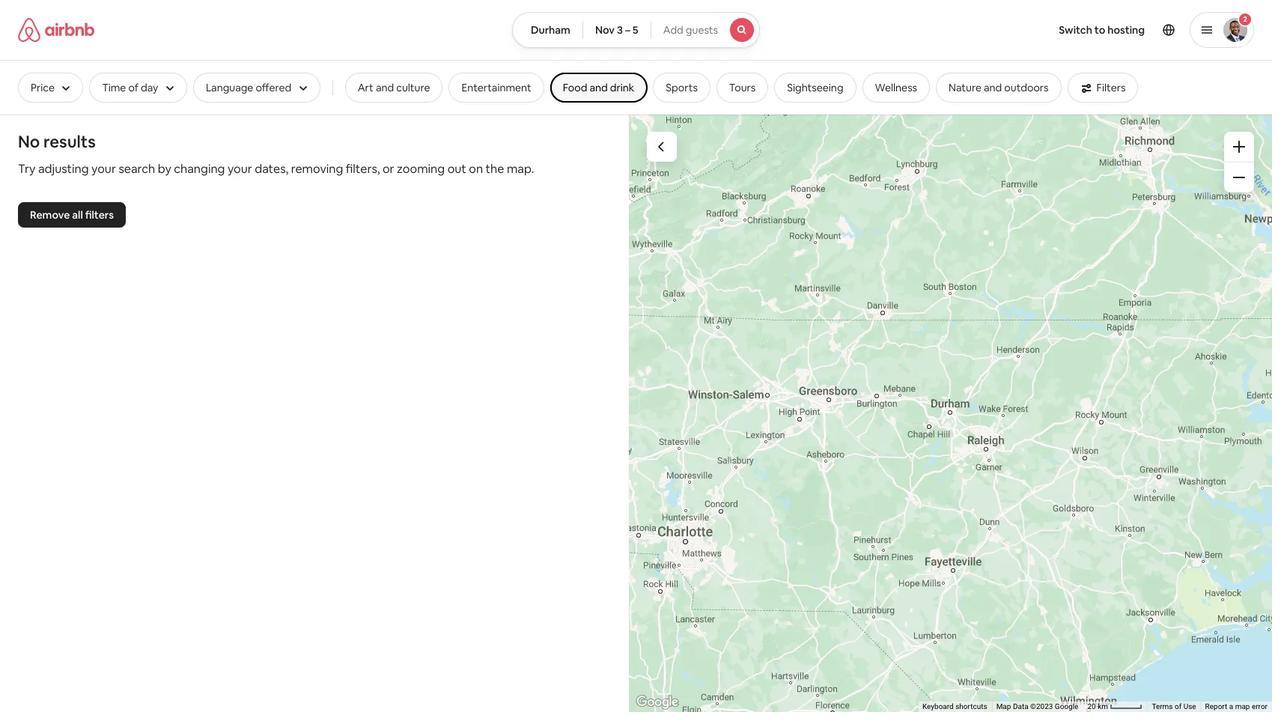 Task type: describe. For each thing, give the bounding box(es) containing it.
keyboard
[[923, 703, 954, 711]]

food
[[563, 81, 587, 94]]

20
[[1088, 703, 1096, 711]]

art and culture
[[358, 81, 430, 94]]

map.
[[507, 161, 534, 177]]

time
[[102, 81, 126, 94]]

search
[[119, 161, 155, 177]]

add guests button
[[651, 12, 760, 48]]

Food and drink button
[[550, 73, 647, 103]]

data
[[1013, 703, 1029, 711]]

Art and culture button
[[345, 73, 443, 103]]

food and drink
[[563, 81, 635, 94]]

to
[[1095, 23, 1106, 37]]

report a map error link
[[1205, 703, 1268, 711]]

hosting
[[1108, 23, 1145, 37]]

art
[[358, 81, 374, 94]]

map
[[1235, 703, 1250, 711]]

2 your from the left
[[228, 161, 252, 177]]

google map
showing 0 experiences. region
[[629, 114, 1272, 712]]

shortcuts
[[956, 703, 988, 711]]

and for art
[[376, 81, 394, 94]]

and for nature
[[984, 81, 1002, 94]]

Sports button
[[653, 73, 711, 103]]

switch to hosting
[[1059, 23, 1145, 37]]

price button
[[18, 73, 83, 103]]

nov 3 – 5
[[595, 23, 639, 37]]

filters
[[1097, 81, 1126, 94]]

3
[[617, 23, 623, 37]]

no results
[[18, 131, 96, 152]]

sightseeing
[[787, 81, 844, 94]]

Tours button
[[717, 73, 769, 103]]

20 km
[[1088, 703, 1110, 711]]

switch to hosting link
[[1050, 14, 1154, 46]]

out
[[448, 161, 466, 177]]

zooming
[[397, 161, 445, 177]]

nature
[[949, 81, 982, 94]]

no
[[18, 131, 40, 152]]

or
[[383, 161, 394, 177]]

of for use
[[1175, 703, 1182, 711]]

adjusting
[[38, 161, 89, 177]]

Nature and outdoors button
[[936, 73, 1062, 103]]

remove all filters
[[30, 208, 114, 222]]

all
[[72, 208, 83, 222]]

remove
[[30, 208, 70, 222]]

price
[[31, 81, 55, 94]]

report
[[1205, 703, 1228, 711]]

tours
[[729, 81, 756, 94]]

try
[[18, 161, 36, 177]]

filters
[[85, 208, 114, 222]]

keyboard shortcuts
[[923, 703, 988, 711]]

Wellness button
[[862, 73, 930, 103]]

add
[[663, 23, 684, 37]]

1 your from the left
[[91, 161, 116, 177]]

guests
[[686, 23, 718, 37]]



Task type: vqa. For each thing, say whether or not it's contained in the screenshot.
tours button
yes



Task type: locate. For each thing, give the bounding box(es) containing it.
drink
[[610, 81, 635, 94]]

durham
[[531, 23, 571, 37]]

time of day
[[102, 81, 158, 94]]

5
[[633, 23, 639, 37]]

language
[[206, 81, 253, 94]]

Entertainment button
[[449, 73, 544, 103]]

google image
[[633, 693, 682, 712]]

a
[[1229, 703, 1234, 711]]

outdoors
[[1005, 81, 1049, 94]]

1 horizontal spatial of
[[1175, 703, 1182, 711]]

of for day
[[128, 81, 139, 94]]

0 vertical spatial of
[[128, 81, 139, 94]]

sports
[[666, 81, 698, 94]]

google
[[1055, 703, 1079, 711]]

entertainment
[[462, 81, 531, 94]]

day
[[141, 81, 158, 94]]

terms of use
[[1152, 703, 1196, 711]]

None search field
[[512, 12, 760, 48]]

2 horizontal spatial and
[[984, 81, 1002, 94]]

use
[[1184, 703, 1196, 711]]

try adjusting your search by changing your dates, removing filters, or zooming out on the map.
[[18, 161, 534, 177]]

removing
[[291, 161, 343, 177]]

on
[[469, 161, 483, 177]]

keyboard shortcuts button
[[923, 702, 988, 712]]

the
[[486, 161, 504, 177]]

of left day
[[128, 81, 139, 94]]

language offered button
[[193, 73, 320, 103]]

and right nature
[[984, 81, 1002, 94]]

nov 3 – 5 button
[[583, 12, 651, 48]]

and left drink
[[590, 81, 608, 94]]

dates,
[[255, 161, 289, 177]]

durham button
[[512, 12, 583, 48]]

1 and from the left
[[376, 81, 394, 94]]

profile element
[[778, 0, 1254, 60]]

switch
[[1059, 23, 1093, 37]]

0 horizontal spatial of
[[128, 81, 139, 94]]

2 button
[[1190, 12, 1254, 48]]

and
[[376, 81, 394, 94], [590, 81, 608, 94], [984, 81, 1002, 94]]

1 horizontal spatial and
[[590, 81, 608, 94]]

nature and outdoors
[[949, 81, 1049, 94]]

wellness
[[875, 81, 917, 94]]

your left search
[[91, 161, 116, 177]]

filters,
[[346, 161, 380, 177]]

your left "dates,"
[[228, 161, 252, 177]]

2
[[1243, 14, 1248, 24]]

offered
[[256, 81, 291, 94]]

time of day button
[[89, 73, 187, 103]]

language offered
[[206, 81, 291, 94]]

1 horizontal spatial your
[[228, 161, 252, 177]]

by
[[158, 161, 171, 177]]

zoom in image
[[1233, 141, 1245, 153]]

zoom out image
[[1233, 171, 1245, 183]]

nov
[[595, 23, 615, 37]]

terms of use link
[[1152, 703, 1196, 711]]

–
[[625, 23, 630, 37]]

and for food
[[590, 81, 608, 94]]

of left use at the bottom right of the page
[[1175, 703, 1182, 711]]

©2023
[[1031, 703, 1053, 711]]

0 horizontal spatial your
[[91, 161, 116, 177]]

results
[[43, 131, 96, 152]]

error
[[1252, 703, 1268, 711]]

1 vertical spatial of
[[1175, 703, 1182, 711]]

report a map error
[[1205, 703, 1268, 711]]

add guests
[[663, 23, 718, 37]]

2 and from the left
[[590, 81, 608, 94]]

filters button
[[1068, 73, 1139, 103]]

culture
[[396, 81, 430, 94]]

km
[[1098, 703, 1108, 711]]

changing
[[174, 161, 225, 177]]

and right art
[[376, 81, 394, 94]]

0 horizontal spatial and
[[376, 81, 394, 94]]

20 km button
[[1083, 702, 1148, 712]]

your
[[91, 161, 116, 177], [228, 161, 252, 177]]

remove all filters link
[[18, 202, 126, 228]]

map data ©2023 google
[[997, 703, 1079, 711]]

3 and from the left
[[984, 81, 1002, 94]]

none search field containing durham
[[512, 12, 760, 48]]

of
[[128, 81, 139, 94], [1175, 703, 1182, 711]]

of inside dropdown button
[[128, 81, 139, 94]]

map
[[997, 703, 1011, 711]]

terms
[[1152, 703, 1173, 711]]

Sightseeing button
[[775, 73, 856, 103]]



